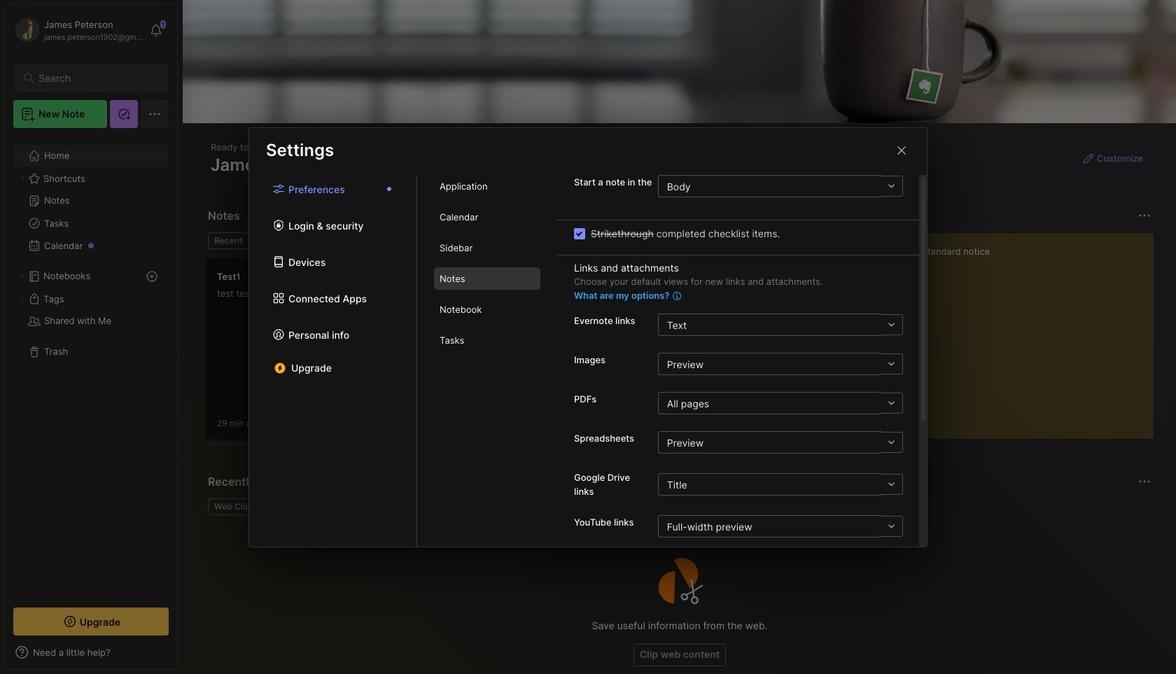 Task type: locate. For each thing, give the bounding box(es) containing it.
None search field
[[39, 69, 156, 86]]

Select1863 checkbox
[[574, 228, 585, 239]]

tree
[[5, 137, 177, 595]]

tree inside the main 'element'
[[5, 137, 177, 595]]

none search field inside the main 'element'
[[39, 69, 156, 86]]

tab
[[434, 175, 540, 197], [434, 206, 540, 228], [208, 232, 249, 249], [255, 232, 311, 249], [434, 237, 540, 259], [434, 267, 540, 290], [434, 298, 540, 321], [434, 329, 540, 351], [208, 498, 261, 515]]

tab list
[[249, 175, 417, 546], [417, 175, 557, 546], [208, 232, 827, 249]]

row group
[[205, 258, 1176, 448]]



Task type: vqa. For each thing, say whether or not it's contained in the screenshot.
Close image
yes



Task type: describe. For each thing, give the bounding box(es) containing it.
Start writing… text field
[[861, 233, 1153, 428]]

Search text field
[[39, 71, 156, 85]]

close image
[[893, 142, 910, 159]]

expand notebooks image
[[18, 272, 27, 281]]

expand tags image
[[18, 295, 27, 303]]

main element
[[0, 0, 182, 674]]



